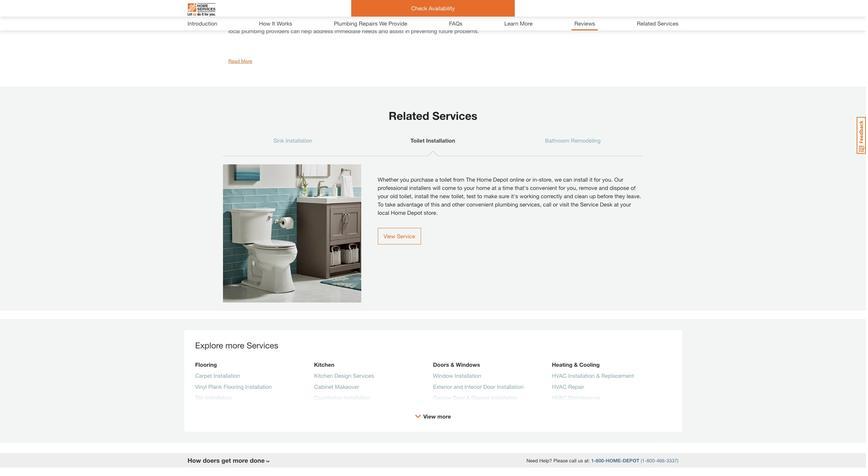 Task type: locate. For each thing, give the bounding box(es) containing it.
or left visit
[[553, 201, 558, 208]]

0 vertical spatial for
[[594, 176, 601, 183]]

related right licensed,
[[637, 20, 656, 27]]

&
[[451, 362, 455, 368], [574, 362, 578, 368], [597, 373, 600, 380], [467, 395, 470, 402]]

you up professional
[[400, 176, 409, 183]]

installation for window installation
[[455, 373, 482, 380]]

0 vertical spatial home
[[572, 19, 587, 26]]

door right the garage
[[453, 395, 465, 402]]

0 vertical spatial service
[[581, 201, 599, 208]]

to
[[378, 201, 384, 208]]

view
[[384, 233, 396, 240], [424, 414, 436, 420]]

0 horizontal spatial it
[[361, 19, 364, 26]]

hvac installation & replacement link
[[552, 372, 635, 383]]

a left the time
[[498, 185, 501, 191]]

and down window installation link
[[454, 384, 463, 391]]

1 vertical spatial related services
[[389, 109, 478, 122]]

1 vertical spatial door
[[453, 395, 465, 402]]

1 horizontal spatial 800-
[[647, 458, 657, 464]]

0 horizontal spatial toilet,
[[400, 193, 413, 200]]

feedback link image
[[857, 117, 867, 154]]

2 vertical spatial home
[[391, 210, 406, 216]]

causes
[[366, 19, 383, 26]]

0 horizontal spatial door
[[453, 395, 465, 402]]

how
[[259, 20, 271, 27], [188, 457, 201, 465]]

1 vertical spatial services,
[[520, 201, 542, 208]]

it inside it's important to deal with a plumbing problem before it causes significant damage to your home. if you need plumbing repair services, the home depot's licensed, local plumbing providers can help address immediate needs and assist in preventing future problems.
[[361, 19, 364, 26]]

can left "help" on the left top of the page
[[291, 28, 300, 34]]

1 horizontal spatial call
[[570, 458, 577, 464]]

view service link
[[378, 228, 421, 245]]

0 vertical spatial a
[[293, 19, 296, 26]]

how left doers
[[188, 457, 201, 465]]

1 horizontal spatial door
[[484, 384, 496, 391]]

local inside "whether you purchase a toilet from the home depot online or in-store, we can install it for you. our professional installers will come to your home at a time that's convenient for you, remove and dispose of your old toilet, install the new toilet, test to make sure it's working correctly and clean up before they leave. to take advantage of this and other convenient plumbing services, call or visit the service desk at your local home depot store."
[[378, 210, 390, 216]]

kitchen design services link
[[314, 372, 374, 383]]

opener
[[472, 395, 490, 402]]

repair
[[523, 19, 537, 26]]

heating & cooling
[[552, 362, 600, 368]]

0 vertical spatial call
[[543, 201, 552, 208]]

sink
[[274, 137, 284, 144]]

you right if
[[474, 19, 483, 26]]

with
[[281, 19, 291, 26]]

0 vertical spatial the
[[431, 193, 438, 200]]

1 horizontal spatial local
[[378, 210, 390, 216]]

1 horizontal spatial the
[[562, 19, 571, 26]]

install up remove
[[574, 176, 588, 183]]

1 vertical spatial view
[[424, 414, 436, 420]]

0 horizontal spatial or
[[526, 176, 531, 183]]

0 horizontal spatial for
[[559, 185, 566, 191]]

local down 'to'
[[378, 210, 390, 216]]

convenient down test
[[467, 201, 494, 208]]

purchase
[[411, 176, 434, 183]]

0 vertical spatial at
[[492, 185, 497, 191]]

view for view service
[[384, 233, 396, 240]]

you inside it's important to deal with a plumbing problem before it causes significant damage to your home. if you need plumbing repair services, the home depot's licensed, local plumbing providers can help address immediate needs and assist in preventing future problems.
[[474, 19, 483, 26]]

plumbing
[[334, 20, 358, 27]]

please
[[554, 458, 568, 464]]

or left in-
[[526, 176, 531, 183]]

home down take
[[391, 210, 406, 216]]

related up toilet
[[389, 109, 430, 122]]

toilet
[[440, 176, 452, 183]]

more for learn more
[[520, 20, 533, 27]]

0 horizontal spatial before
[[344, 19, 360, 26]]

800- right depot
[[647, 458, 657, 464]]

1 horizontal spatial home
[[477, 176, 492, 183]]

toilet,
[[400, 193, 413, 200], [452, 193, 465, 200]]

0 horizontal spatial you
[[400, 176, 409, 183]]

2 vertical spatial hvac
[[552, 395, 567, 402]]

service down advantage
[[397, 233, 415, 240]]

need
[[527, 458, 538, 464]]

1 vertical spatial or
[[553, 201, 558, 208]]

1 horizontal spatial related services
[[637, 20, 679, 27]]

& down interior
[[467, 395, 470, 402]]

a up will
[[435, 176, 438, 183]]

services, inside "whether you purchase a toilet from the home depot online or in-store, we can install it for you. our professional installers will come to your home at a time that's convenient for you, remove and dispose of your old toilet, install the new toilet, test to make sure it's working correctly and clean up before they leave. to take advantage of this and other convenient plumbing services, call or visit the service desk at your local home depot store."
[[520, 201, 542, 208]]

hvac for hvac repair
[[552, 384, 567, 391]]

1 vertical spatial you
[[400, 176, 409, 183]]

interior
[[465, 384, 482, 391]]

1 horizontal spatial can
[[564, 176, 573, 183]]

1 vertical spatial of
[[425, 201, 430, 208]]

0 horizontal spatial at
[[492, 185, 497, 191]]

depot
[[623, 458, 640, 464]]

1 vertical spatial convenient
[[467, 201, 494, 208]]

your up test
[[464, 185, 475, 191]]

for left you.
[[594, 176, 601, 183]]

service down up
[[581, 201, 599, 208]]

1 horizontal spatial for
[[594, 176, 601, 183]]

0 horizontal spatial depot
[[408, 210, 423, 216]]

need
[[484, 19, 496, 26]]

home-
[[606, 458, 623, 464]]

home up home
[[477, 176, 492, 183]]

install down installers
[[415, 193, 429, 200]]

installation for carpet installation
[[214, 373, 240, 380]]

more down the garage
[[438, 414, 451, 420]]

call left us
[[570, 458, 577, 464]]

0 vertical spatial of
[[631, 185, 636, 191]]

local inside it's important to deal with a plumbing problem before it causes significant damage to your home. if you need plumbing repair services, the home depot's licensed, local plumbing providers can help address immediate needs and assist in preventing future problems.
[[229, 28, 240, 34]]

1 horizontal spatial more
[[520, 20, 533, 27]]

1 vertical spatial depot
[[408, 210, 423, 216]]

kitchen for kitchen
[[314, 362, 335, 368]]

800- right the "at:"
[[596, 458, 606, 464]]

cabinet makeover
[[314, 384, 360, 391]]

1 horizontal spatial at
[[614, 201, 619, 208]]

and down we
[[379, 28, 388, 34]]

depot down advantage
[[408, 210, 423, 216]]

can inside it's important to deal with a plumbing problem before it causes significant damage to your home. if you need plumbing repair services, the home depot's licensed, local plumbing providers can help address immediate needs and assist in preventing future problems.
[[291, 28, 300, 34]]

remodeling
[[571, 137, 601, 144]]

flooring up carpet
[[195, 362, 217, 368]]

1 vertical spatial home
[[477, 176, 492, 183]]

services
[[658, 20, 679, 27], [433, 109, 478, 122], [247, 341, 279, 351], [353, 373, 374, 380]]

0 vertical spatial hvac
[[552, 373, 567, 380]]

can
[[291, 28, 300, 34], [564, 176, 573, 183]]

window installation link
[[433, 372, 482, 383]]

windows
[[456, 362, 480, 368]]

at up the make
[[492, 185, 497, 191]]

0 horizontal spatial 800-
[[596, 458, 606, 464]]

store,
[[539, 176, 553, 183]]

how left it
[[259, 20, 271, 27]]

a inside it's important to deal with a plumbing problem before it causes significant damage to your home. if you need plumbing repair services, the home depot's licensed, local plumbing providers can help address immediate needs and assist in preventing future problems.
[[293, 19, 296, 26]]

plumbing down important
[[242, 28, 265, 34]]

1 vertical spatial local
[[378, 210, 390, 216]]

0 horizontal spatial install
[[415, 193, 429, 200]]

plumbing inside "whether you purchase a toilet from the home depot online or in-store, we can install it for you. our professional installers will come to your home at a time that's convenient for you, remove and dispose of your old toilet, install the new toilet, test to make sure it's working correctly and clean up before they leave. to take advantage of this and other convenient plumbing services, call or visit the service desk at your local home depot store."
[[495, 201, 519, 208]]

1 toilet, from the left
[[400, 193, 413, 200]]

0 vertical spatial convenient
[[530, 185, 558, 191]]

your
[[439, 19, 450, 26], [464, 185, 475, 191], [378, 193, 389, 200], [621, 201, 632, 208]]

get
[[222, 457, 231, 465]]

1 vertical spatial service
[[397, 233, 415, 240]]

more right read
[[241, 58, 252, 64]]

can inside "whether you purchase a toilet from the home depot online or in-store, we can install it for you. our professional installers will come to your home at a time that's convenient for you, remove and dispose of your old toilet, install the new toilet, test to make sure it's working correctly and clean up before they leave. to take advantage of this and other convenient plumbing services, call or visit the service desk at your local home depot store."
[[564, 176, 573, 183]]

how doers get more done ™
[[188, 457, 270, 465]]

1 vertical spatial can
[[564, 176, 573, 183]]

view down the garage
[[424, 414, 436, 420]]

more
[[226, 341, 245, 351], [438, 414, 451, 420], [233, 457, 248, 465]]

installation for toilet installation
[[426, 137, 456, 144]]

home left depot's
[[572, 19, 587, 26]]

address
[[314, 28, 333, 34]]

at down they
[[614, 201, 619, 208]]

(1-
[[641, 458, 647, 464]]

maintenance
[[569, 395, 601, 402]]

1 vertical spatial how
[[188, 457, 201, 465]]

your down they
[[621, 201, 632, 208]]

a right the with
[[293, 19, 296, 26]]

1 horizontal spatial view
[[424, 414, 436, 420]]

install
[[574, 176, 588, 183], [415, 193, 429, 200]]

help
[[301, 28, 312, 34]]

depot up the time
[[493, 176, 509, 183]]

the
[[431, 193, 438, 200], [571, 201, 579, 208]]

hvac left repair
[[552, 384, 567, 391]]

hvac for hvac maintenance
[[552, 395, 567, 402]]

2 hvac from the top
[[552, 384, 567, 391]]

toilet, up advantage
[[400, 193, 413, 200]]

installation for tile installation
[[205, 395, 232, 402]]

services, down working at the right of the page
[[520, 201, 542, 208]]

0 vertical spatial or
[[526, 176, 531, 183]]

0 vertical spatial services,
[[538, 19, 560, 26]]

1 horizontal spatial you
[[474, 19, 483, 26]]

it
[[361, 19, 364, 26], [590, 176, 593, 183]]

0 horizontal spatial more
[[241, 58, 252, 64]]

0 vertical spatial kitchen
[[314, 362, 335, 368]]

of left this on the top of the page
[[425, 201, 430, 208]]

the up this on the top of the page
[[431, 193, 438, 200]]

professional
[[378, 185, 408, 191]]

& down cooling
[[597, 373, 600, 380]]

convenient down store, in the top of the page
[[530, 185, 558, 191]]

1 vertical spatial more
[[438, 414, 451, 420]]

1 vertical spatial at
[[614, 201, 619, 208]]

™
[[266, 461, 270, 465]]

1 vertical spatial more
[[241, 58, 252, 64]]

related services
[[637, 20, 679, 27], [389, 109, 478, 122]]

0 horizontal spatial the
[[466, 176, 476, 183]]

2 kitchen from the top
[[314, 373, 333, 380]]

depot's
[[589, 19, 608, 26]]

garage door & opener installation
[[433, 395, 518, 402]]

kitchen
[[314, 362, 335, 368], [314, 373, 333, 380]]

0 vertical spatial you
[[474, 19, 483, 26]]

more right get on the bottom left of the page
[[233, 457, 248, 465]]

more right learn
[[520, 20, 533, 27]]

hvac down the hvac repair link
[[552, 395, 567, 402]]

services, right repair
[[538, 19, 560, 26]]

you,
[[567, 185, 578, 191]]

0 vertical spatial before
[[344, 19, 360, 26]]

door
[[484, 384, 496, 391], [453, 395, 465, 402]]

the left reviews
[[562, 19, 571, 26]]

1 vertical spatial a
[[435, 176, 438, 183]]

in-
[[533, 176, 539, 183]]

before up desk
[[598, 193, 614, 200]]

it up remove
[[590, 176, 593, 183]]

0 horizontal spatial related
[[389, 109, 430, 122]]

and inside it's important to deal with a plumbing problem before it causes significant damage to your home. if you need plumbing repair services, the home depot's licensed, local plumbing providers can help address immediate needs and assist in preventing future problems.
[[379, 28, 388, 34]]

1 vertical spatial before
[[598, 193, 614, 200]]

0 horizontal spatial how
[[188, 457, 201, 465]]

0 horizontal spatial view
[[384, 233, 396, 240]]

a
[[293, 19, 296, 26], [435, 176, 438, 183], [498, 185, 501, 191]]

for down 'we'
[[559, 185, 566, 191]]

preventing
[[411, 28, 437, 34]]

plumbing down the sure
[[495, 201, 519, 208]]

and down "new"
[[442, 201, 451, 208]]

1 horizontal spatial how
[[259, 20, 271, 27]]

kitchen for kitchen design services
[[314, 373, 333, 380]]

1 hvac from the top
[[552, 373, 567, 380]]

1 horizontal spatial toilet,
[[452, 193, 465, 200]]

0 vertical spatial related
[[637, 20, 656, 27]]

service
[[581, 201, 599, 208], [397, 233, 415, 240]]

1-
[[592, 458, 596, 464]]

sure
[[499, 193, 510, 200]]

your inside it's important to deal with a plumbing problem before it causes significant damage to your home. if you need plumbing repair services, the home depot's licensed, local plumbing providers can help address immediate needs and assist in preventing future problems.
[[439, 19, 450, 26]]

1 horizontal spatial the
[[571, 201, 579, 208]]

hvac repair link
[[552, 383, 585, 394]]

1 kitchen from the top
[[314, 362, 335, 368]]

0 vertical spatial the
[[562, 19, 571, 26]]

of up leave. on the right of page
[[631, 185, 636, 191]]

toilet, up other
[[452, 193, 465, 200]]

clean
[[575, 193, 588, 200]]

0 horizontal spatial can
[[291, 28, 300, 34]]

0 horizontal spatial call
[[543, 201, 552, 208]]

up
[[590, 193, 596, 200]]

the inside "whether you purchase a toilet from the home depot online or in-store, we can install it for you. our professional installers will come to your home at a time that's convenient for you, remove and dispose of your old toilet, install the new toilet, test to make sure it's working correctly and clean up before they leave. to take advantage of this and other convenient plumbing services, call or visit the service desk at your local home depot store."
[[466, 176, 476, 183]]

1 800- from the left
[[596, 458, 606, 464]]

0 horizontal spatial convenient
[[467, 201, 494, 208]]

call down "correctly"
[[543, 201, 552, 208]]

hvac down heating
[[552, 373, 567, 380]]

0 vertical spatial how
[[259, 20, 271, 27]]

3 hvac from the top
[[552, 395, 567, 402]]

cabinet
[[314, 384, 334, 391]]

convenient
[[530, 185, 558, 191], [467, 201, 494, 208]]

how it works
[[259, 20, 292, 27]]

store.
[[424, 210, 438, 216]]

immediate
[[335, 28, 361, 34]]

0 vertical spatial depot
[[493, 176, 509, 183]]

view down take
[[384, 233, 396, 240]]

it's
[[511, 193, 519, 200]]

dispose
[[610, 185, 630, 191]]

can up you,
[[564, 176, 573, 183]]

door up the opener
[[484, 384, 496, 391]]

local
[[229, 28, 240, 34], [378, 210, 390, 216]]

more right explore
[[226, 341, 245, 351]]

2 vertical spatial a
[[498, 185, 501, 191]]

0 vertical spatial install
[[574, 176, 588, 183]]

0 vertical spatial more
[[520, 20, 533, 27]]

it up the needs
[[361, 19, 364, 26]]

3337)
[[667, 458, 679, 464]]

your up future
[[439, 19, 450, 26]]

the right from
[[466, 176, 476, 183]]

hvac installation & replacement
[[552, 373, 635, 380]]

tile installation link
[[195, 394, 232, 406]]

1 vertical spatial install
[[415, 193, 429, 200]]

or
[[526, 176, 531, 183], [553, 201, 558, 208]]

the right visit
[[571, 201, 579, 208]]

local down it's
[[229, 28, 240, 34]]

0 vertical spatial local
[[229, 28, 240, 34]]

flooring right plank on the left of the page
[[224, 384, 244, 391]]

& left cooling
[[574, 362, 578, 368]]

1 vertical spatial the
[[571, 201, 579, 208]]

before up immediate
[[344, 19, 360, 26]]

flooring
[[195, 362, 217, 368], [224, 384, 244, 391]]

0 horizontal spatial a
[[293, 19, 296, 26]]

2 horizontal spatial home
[[572, 19, 587, 26]]

will
[[433, 185, 441, 191]]

0 vertical spatial more
[[226, 341, 245, 351]]

exterior and interior door installation link
[[433, 383, 524, 394]]

1 horizontal spatial it
[[590, 176, 593, 183]]

to right test
[[478, 193, 483, 200]]

0 horizontal spatial local
[[229, 28, 240, 34]]



Task type: describe. For each thing, give the bounding box(es) containing it.
more for view
[[438, 414, 451, 420]]

installation inside "link"
[[492, 395, 518, 402]]

more for read more
[[241, 58, 252, 64]]

0 vertical spatial flooring
[[195, 362, 217, 368]]

if
[[469, 19, 472, 26]]

view service
[[384, 233, 415, 240]]

sink installation
[[274, 137, 313, 144]]

you inside "whether you purchase a toilet from the home depot online or in-store, we can install it for you. our professional installers will come to your home at a time that's convenient for you, remove and dispose of your old toilet, install the new toilet, test to make sure it's working correctly and clean up before they leave. to take advantage of this and other convenient plumbing services, call or visit the service desk at your local home depot store."
[[400, 176, 409, 183]]

2 horizontal spatial a
[[498, 185, 501, 191]]

vinyl plank flooring installation link
[[195, 383, 272, 394]]

door inside "link"
[[453, 395, 465, 402]]

kitchen design services
[[314, 373, 374, 380]]

make
[[484, 193, 498, 200]]

window installation
[[433, 373, 482, 380]]

they
[[615, 193, 626, 200]]

learn more
[[505, 20, 533, 27]]

faqs
[[449, 20, 463, 27]]

it inside "whether you purchase a toilet from the home depot online or in-store, we can install it for you. our professional installers will come to your home at a time that's convenient for you, remove and dispose of your old toilet, install the new toilet, test to make sure it's working correctly and clean up before they leave. to take advantage of this and other convenient plumbing services, call or visit the service desk at your local home depot store."
[[590, 176, 593, 183]]

installers
[[410, 185, 431, 191]]

call inside "whether you purchase a toilet from the home depot online or in-store, we can install it for you. our professional installers will come to your home at a time that's convenient for you, remove and dispose of your old toilet, install the new toilet, test to make sure it's working correctly and clean up before they leave. to take advantage of this and other convenient plumbing services, call or visit the service desk at your local home depot store."
[[543, 201, 552, 208]]

installation for countertop installation
[[344, 395, 371, 402]]

important
[[237, 19, 261, 26]]

read
[[229, 58, 240, 64]]

& right doors
[[451, 362, 455, 368]]

availability
[[429, 5, 455, 11]]

problems.
[[455, 28, 479, 34]]

0 vertical spatial door
[[484, 384, 496, 391]]

garage door & opener installation link
[[433, 394, 518, 406]]

whether you purchase a toilet from the home depot online or in-store, we can install it for you. our professional installers will come to your home at a time that's convenient for you, remove and dispose of your old toilet, install the new toilet, test to make sure it's working correctly and clean up before they leave. to take advantage of this and other convenient plumbing services, call or visit the service desk at your local home depot store.
[[378, 176, 642, 216]]

hvac maintenance link
[[552, 394, 601, 406]]

services, inside it's important to deal with a plumbing problem before it causes significant damage to your home. if you need plumbing repair services, the home depot's licensed, local plumbing providers can help address immediate needs and assist in preventing future problems.
[[538, 19, 560, 26]]

do it for you logo image
[[188, 0, 215, 19]]

0 vertical spatial related services
[[637, 20, 679, 27]]

garage
[[433, 395, 452, 402]]

1 horizontal spatial install
[[574, 176, 588, 183]]

how for doers
[[188, 457, 201, 465]]

at:
[[585, 458, 590, 464]]

service inside "whether you purchase a toilet from the home depot online or in-store, we can install it for you. our professional installers will come to your home at a time that's convenient for you, remove and dispose of your old toilet, install the new toilet, test to make sure it's working correctly and clean up before they leave. to take advantage of this and other convenient plumbing services, call or visit the service desk at your local home depot store."
[[581, 201, 599, 208]]

countertop
[[314, 395, 342, 402]]

0 horizontal spatial of
[[425, 201, 430, 208]]

0 horizontal spatial the
[[431, 193, 438, 200]]

you.
[[603, 176, 613, 183]]

countertop installation link
[[314, 394, 371, 406]]

view for view more
[[424, 414, 436, 420]]

plank
[[208, 384, 222, 391]]

we
[[555, 176, 562, 183]]

significant
[[385, 19, 410, 26]]

to up preventing
[[433, 19, 438, 26]]

learn
[[505, 20, 519, 27]]

carpet
[[195, 373, 212, 380]]

before inside it's important to deal with a plumbing problem before it causes significant damage to your home. if you need plumbing repair services, the home depot's licensed, local plumbing providers can help address immediate needs and assist in preventing future problems.
[[344, 19, 360, 26]]

need help? please call us at: 1-800-home-depot (1-800-466-3337)
[[527, 458, 679, 464]]

deal
[[269, 19, 279, 26]]

toilet installation
[[411, 137, 456, 144]]

0 horizontal spatial home
[[391, 210, 406, 216]]

cooling
[[580, 362, 600, 368]]

and down you,
[[564, 193, 574, 200]]

working
[[520, 193, 540, 200]]

our
[[615, 176, 624, 183]]

2 toilet, from the left
[[452, 193, 465, 200]]

licensed,
[[609, 19, 631, 26]]

doors
[[433, 362, 449, 368]]

1 horizontal spatial or
[[553, 201, 558, 208]]

carpet installation link
[[195, 372, 240, 383]]

design
[[335, 373, 352, 380]]

1 horizontal spatial depot
[[493, 176, 509, 183]]

doers
[[203, 457, 220, 465]]

toilet
[[411, 137, 425, 144]]

1 horizontal spatial flooring
[[224, 384, 244, 391]]

how for it
[[259, 20, 271, 27]]

old
[[390, 193, 398, 200]]

test
[[467, 193, 476, 200]]

installation for hvac installation & replacement
[[569, 373, 595, 380]]

from
[[453, 176, 465, 183]]

explore more services
[[195, 341, 279, 351]]

countertop installation
[[314, 395, 371, 402]]

to down from
[[458, 185, 463, 191]]

more for explore
[[226, 341, 245, 351]]

plumbing up "help" on the left top of the page
[[297, 19, 320, 26]]

& inside "link"
[[467, 395, 470, 402]]

the inside it's important to deal with a plumbing problem before it causes significant damage to your home. if you need plumbing repair services, the home depot's licensed, local plumbing providers can help address immediate needs and assist in preventing future problems.
[[562, 19, 571, 26]]

repair
[[569, 384, 585, 391]]

read more
[[229, 58, 252, 64]]

correctly
[[541, 193, 563, 200]]

other
[[452, 201, 465, 208]]

1 horizontal spatial of
[[631, 185, 636, 191]]

online
[[510, 176, 525, 183]]

to left it
[[262, 19, 267, 26]]

1 vertical spatial call
[[570, 458, 577, 464]]

take
[[385, 201, 396, 208]]

we
[[380, 20, 387, 27]]

reviews
[[575, 20, 596, 27]]

replacement
[[602, 373, 635, 380]]

0 horizontal spatial related services
[[389, 109, 478, 122]]

assist
[[390, 28, 404, 34]]

services inside the "kitchen design services" link
[[353, 373, 374, 380]]

before inside "whether you purchase a toilet from the home depot online or in-store, we can install it for you. our professional installers will come to your home at a time that's convenient for you, remove and dispose of your old toilet, install the new toilet, test to make sure it's working correctly and clean up before they leave. to take advantage of this and other convenient plumbing services, call or visit the service desk at your local home depot store."
[[598, 193, 614, 200]]

2 800- from the left
[[647, 458, 657, 464]]

home inside it's important to deal with a plumbing problem before it causes significant damage to your home. if you need plumbing repair services, the home depot's licensed, local plumbing providers can help address immediate needs and assist in preventing future problems.
[[572, 19, 587, 26]]

explore
[[195, 341, 223, 351]]

damage
[[411, 19, 431, 26]]

in
[[406, 28, 410, 34]]

exterior and interior door installation
[[433, 384, 524, 391]]

1 horizontal spatial related
[[637, 20, 656, 27]]

1 vertical spatial related
[[389, 109, 430, 122]]

2 vertical spatial more
[[233, 457, 248, 465]]

repairs
[[359, 20, 378, 27]]

new
[[440, 193, 450, 200]]

remove
[[579, 185, 598, 191]]

whether
[[378, 176, 399, 183]]

check availability
[[412, 5, 455, 11]]

leave.
[[627, 193, 642, 200]]

and down you.
[[599, 185, 609, 191]]

your up 'to'
[[378, 193, 389, 200]]

introduction
[[188, 20, 217, 27]]

hvac for hvac installation & replacement
[[552, 373, 567, 380]]

plumbing right 'need'
[[498, 19, 521, 26]]

this
[[431, 201, 440, 208]]

hvac maintenance
[[552, 395, 601, 402]]

installation for sink installation
[[286, 137, 313, 144]]

check availability button
[[351, 0, 515, 17]]

vinyl plank flooring installation
[[195, 384, 272, 391]]

home.
[[452, 19, 467, 26]]

hvac repair
[[552, 384, 585, 391]]

doors & windows
[[433, 362, 480, 368]]



Task type: vqa. For each thing, say whether or not it's contained in the screenshot.


